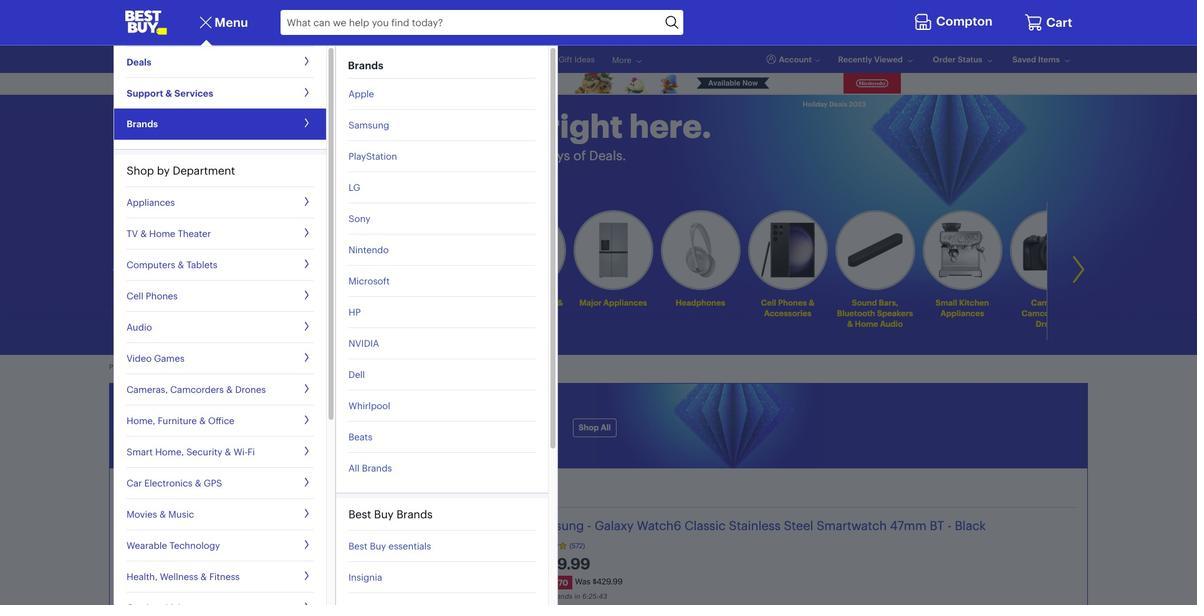 Task type: describe. For each thing, give the bounding box(es) containing it.
of inside utility element
[[266, 54, 274, 64]]

category
[[179, 182, 217, 194]]

gift
[[559, 54, 573, 64]]

samsung - galaxy watch6 classic stainless steel smartwatch 47mm bt - black link
[[530, 518, 1059, 534]]

1 horizontal spatial apple
[[428, 297, 451, 307]]

computers & tablets button
[[127, 249, 314, 280]]

home, furniture & office
[[127, 415, 234, 427]]

best for best buy essentials
[[349, 540, 368, 552]]

essentials
[[389, 540, 431, 552]]

day
[[290, 54, 304, 64]]

sony
[[349, 212, 371, 224]]

sony link
[[349, 203, 536, 234]]

1 - from the left
[[588, 518, 592, 533]]

best buy essentials link
[[349, 531, 536, 562]]

headphones image
[[686, 223, 716, 277]]

tablets
[[187, 259, 218, 271]]

laptops
[[332, 297, 364, 307]]

video games
[[127, 352, 185, 364]]

ends
[[557, 592, 573, 601]]

by inside main element
[[157, 163, 170, 178]]

best for best buy brands
[[349, 507, 371, 522]]

samsung - galaxy watch6 classic stainless steel smartwatch 47mm bt - black image
[[263, 518, 387, 605]]

movies
[[127, 508, 157, 520]]

& left wi- on the bottom left of the page
[[225, 446, 231, 458]]

& inside laptops & computers
[[366, 297, 371, 307]]

1 horizontal spatial appliances
[[604, 297, 648, 307]]

new
[[366, 147, 391, 163]]

& inside sound bars, bluetooth speakers & home audio
[[848, 319, 854, 328]]

playstation link
[[349, 140, 536, 172]]

home, inside home, furniture & office dropdown button
[[127, 415, 155, 427]]

gps
[[204, 477, 222, 489]]

& left music
[[160, 508, 166, 520]]

laptops & computers image
[[324, 232, 379, 268]]

wi-
[[234, 446, 248, 458]]

deals. inside the "holiday deals 2023 great deals. all right here. also, shop new deals every day with 20 days of deals."
[[590, 147, 626, 163]]

music
[[168, 508, 194, 520]]

gift ideas
[[559, 54, 595, 64]]

home inside sound bars, bluetooth speakers & home audio
[[856, 319, 879, 328]]

home inside dropdown button
[[149, 228, 175, 239]]

best inside utility element
[[335, 54, 351, 64]]

cameras, camcorders & drones button
[[127, 374, 314, 405]]

wearable technology
[[127, 540, 220, 551]]

2 vertical spatial holiday
[[349, 363, 373, 371]]

deal of the day link
[[247, 54, 304, 64]]

deals inside exclusive member deals
[[166, 308, 188, 318]]

2023
[[849, 100, 866, 109]]

wellness
[[160, 571, 198, 583]]

nintendo link
[[349, 234, 536, 265]]

cameras, camcorders & drones image
[[1023, 230, 1078, 270]]

0 horizontal spatial 20
[[309, 399, 346, 433]]

whirlpool
[[349, 400, 391, 411]]

classic
[[685, 518, 726, 533]]

small kitchen appliances
[[936, 297, 990, 318]]

& inside dropdown button
[[165, 87, 172, 99]]

samsung link
[[349, 109, 536, 140]]

products
[[109, 363, 138, 371]]

every
[[430, 147, 464, 163]]

the
[[276, 54, 288, 64]]

quantities.
[[251, 363, 284, 371]]

& inside dropdown button
[[195, 477, 201, 489]]

beats
[[349, 431, 373, 443]]

here.
[[630, 106, 712, 146]]

cart icon image
[[1025, 13, 1044, 32]]

brands right my
[[348, 59, 384, 72]]

wearable
[[127, 540, 167, 551]]

20 inside the "holiday deals 2023 great deals. all right here. also, shop new deals every day with 20 days of deals."
[[522, 147, 538, 163]]

holiday for holiday deals 2023 great deals. all right here. also, shop new deals every day with 20 days of deals.
[[803, 100, 828, 109]]

all brands
[[349, 462, 392, 474]]

0 horizontal spatial days
[[352, 399, 418, 433]]

buy for essentials
[[370, 540, 386, 552]]

see
[[335, 363, 347, 371]]

stainless
[[729, 518, 781, 533]]

Type to search. Navigate forward to hear suggestions text field
[[281, 10, 662, 35]]

appliances inside small kitchen appliances
[[941, 308, 985, 318]]

shop for shop by department
[[127, 163, 154, 178]]

health, wellness & fitness
[[127, 571, 240, 583]]

0 vertical spatial apple link
[[349, 78, 536, 109]]

17.
[[472, 440, 482, 452]]

nvidia
[[349, 337, 379, 349]]

shop all
[[579, 423, 611, 433]]

of inside the "holiday deals 2023 great deals. all right here. also, shop new deals every day with 20 days of deals."
[[574, 147, 586, 163]]

games,
[[514, 297, 543, 307]]

1 vertical spatial deals.
[[372, 440, 398, 452]]

deal:
[[184, 483, 222, 502]]

audio button
[[127, 312, 314, 343]]

brands up essentials
[[397, 507, 433, 522]]

major
[[580, 297, 602, 307]]

exclusive
[[142, 297, 178, 307]]

my best buy memberships
[[322, 54, 421, 64]]

sound bars, bluetooth speakers & home audio image
[[848, 233, 903, 267]]

car
[[127, 477, 142, 489]]

support & services
[[127, 87, 213, 99]]

fi
[[248, 446, 255, 458]]

support & services button
[[127, 77, 314, 109]]

ideas
[[575, 54, 595, 64]]

in
[[575, 592, 581, 601]]

holiday deals
[[125, 54, 176, 64]]

security
[[186, 446, 222, 458]]

2 new from the left
[[351, 440, 370, 452]]

drones
[[235, 384, 266, 395]]

insignia link
[[349, 562, 536, 593]]

apple image
[[415, 223, 463, 277]]

whirlpool link
[[349, 390, 536, 421]]

office
[[208, 415, 234, 427]]

deals inside the "holiday deals 2023 great deals. all right here. also, shop new deals every day with 20 days of deals."
[[830, 100, 848, 109]]

tv & home theater
[[127, 228, 211, 239]]

cameras,
[[127, 384, 168, 395]]

exclusive member deals image
[[150, 223, 204, 277]]

all inside the "holiday deals 2023 great deals. all right here. also, shop new deals every day with 20 days of deals."
[[498, 106, 540, 146]]

speakers
[[878, 308, 914, 318]]

smart
[[127, 446, 153, 458]]

shop by department
[[127, 163, 235, 178]]

computers & tablets
[[127, 259, 218, 271]]

laptops & computers
[[330, 297, 374, 318]]

tv
[[127, 228, 138, 239]]

& left drones
[[226, 384, 233, 395]]

(572) link
[[530, 541, 1059, 550]]

cell phones
[[127, 290, 178, 302]]

1 horizontal spatial computers
[[330, 308, 374, 318]]

brands down new day. new deals. ends december 17.
[[362, 462, 392, 474]]

holiday deals link
[[125, 54, 176, 64]]

major appliances image
[[600, 223, 628, 277]]

deal ends in 6 : 25 : 43
[[540, 592, 608, 601]]

lg link
[[349, 172, 536, 203]]

shop for shop deals by category
[[115, 182, 138, 194]]

deals. inside the "holiday deals 2023 great deals. all right here. also, shop new deals every day with 20 days of deals."
[[396, 106, 491, 146]]

menu button
[[197, 14, 248, 31]]

great
[[299, 106, 389, 146]]

(572)
[[570, 541, 585, 550]]



Task type: vqa. For each thing, say whether or not it's contained in the screenshot.
Video inside the Video Games, VR & Collectibles
yes



Task type: locate. For each thing, give the bounding box(es) containing it.
computers down laptops
[[330, 308, 374, 318]]

0 vertical spatial home,
[[127, 415, 155, 427]]

appliances down kitchen at right
[[941, 308, 985, 318]]

1 vertical spatial apple
[[428, 297, 451, 307]]

& inside cell phones & accessories
[[809, 297, 815, 307]]

0 horizontal spatial phones
[[146, 290, 178, 302]]

1 horizontal spatial phones
[[779, 297, 808, 307]]

& left fitness
[[201, 571, 207, 583]]

deals left 2023
[[830, 100, 848, 109]]

cart link
[[1025, 13, 1073, 32]]

1 horizontal spatial deal
[[540, 592, 555, 601]]

save $70
[[534, 578, 568, 588]]

by down shop by department
[[166, 182, 176, 194]]

1 vertical spatial buy
[[374, 507, 394, 522]]

$359.99
[[530, 555, 591, 573]]

1 horizontal spatial new
[[351, 440, 370, 452]]

1 horizontal spatial deals.
[[590, 147, 626, 163]]

47mm
[[891, 518, 927, 533]]

holiday for holiday deals
[[125, 54, 153, 64]]

all
[[498, 106, 540, 146], [601, 423, 611, 433], [349, 462, 360, 474]]

lg
[[349, 181, 361, 193]]

: right in
[[587, 592, 589, 601]]

major appliances link
[[574, 210, 654, 310], [580, 297, 648, 307]]

: right 6
[[597, 592, 599, 601]]

buy left essentials
[[370, 540, 386, 552]]

video inside dropdown button
[[127, 352, 152, 364]]

by up shop deals by category
[[157, 163, 170, 178]]

deals. up every
[[396, 106, 491, 146]]

small kitchen appliances link
[[923, 210, 1003, 321], [936, 297, 990, 318]]

1 horizontal spatial -
[[948, 518, 952, 533]]

appliances right major
[[604, 297, 648, 307]]

1 vertical spatial deals.
[[458, 399, 543, 433]]

2 vertical spatial of
[[424, 399, 453, 433]]

1 vertical spatial by
[[166, 182, 176, 194]]

1 vertical spatial home,
[[155, 446, 184, 458]]

shop inside main element
[[127, 163, 154, 178]]

brands down support
[[127, 118, 158, 130]]

of left the
[[266, 54, 274, 64]]

gift ideas link
[[559, 54, 595, 64]]

home down bluetooth
[[856, 319, 879, 328]]

phones down computers & tablets
[[146, 290, 178, 302]]

home, inside smart home, security & wi-fi dropdown button
[[155, 446, 184, 458]]

video inside video games, vr & collectibles
[[489, 297, 512, 307]]

0 horizontal spatial deals.
[[458, 399, 543, 433]]

samsung up (572)
[[530, 518, 584, 533]]

samsung for samsung
[[349, 119, 390, 131]]

health, wellness & fitness button
[[127, 561, 314, 592]]

1 horizontal spatial samsung
[[530, 518, 584, 533]]

wearable technology button
[[127, 530, 314, 561]]

0 vertical spatial buy
[[353, 54, 367, 64]]

2 horizontal spatial of
[[574, 147, 586, 163]]

playstation
[[349, 150, 397, 162]]

& right vr
[[558, 297, 564, 307]]

bluetooth
[[838, 308, 876, 318]]

electronics
[[144, 477, 193, 489]]

0 vertical spatial by
[[157, 163, 170, 178]]

0 horizontal spatial appliances
[[127, 196, 175, 208]]

0 horizontal spatial deals
[[140, 182, 163, 194]]

1 vertical spatial home
[[856, 319, 879, 328]]

brands inside dropdown button
[[127, 118, 158, 130]]

deal inside utility element
[[247, 54, 264, 64]]

shop for shop all
[[579, 423, 599, 433]]

2 : from the left
[[597, 592, 599, 601]]

1 horizontal spatial home
[[856, 319, 879, 328]]

0 horizontal spatial new
[[309, 440, 328, 452]]

audio down exclusive
[[127, 321, 152, 333]]

holiday left 2023
[[803, 100, 828, 109]]

0 vertical spatial apple
[[349, 88, 374, 100]]

1 vertical spatial days
[[352, 399, 418, 433]]

cell inside cell phones & accessories
[[762, 297, 777, 307]]

insignia
[[349, 571, 382, 583]]

support
[[127, 87, 163, 99]]

0 horizontal spatial video
[[127, 352, 152, 364]]

deals button
[[127, 46, 314, 77]]

& right support
[[165, 87, 172, 99]]

appliances button
[[127, 187, 314, 218]]

new left day.
[[309, 440, 328, 452]]

headphones
[[676, 297, 726, 307]]

audio down speakers
[[881, 319, 904, 328]]

2 vertical spatial shop
[[579, 423, 599, 433]]

phones inside cell phones & accessories
[[779, 297, 808, 307]]

day
[[467, 147, 489, 163]]

advertisement region
[[296, 73, 901, 94]]

cell phones & accessories
[[762, 297, 815, 318]]

1 vertical spatial apple link
[[399, 210, 479, 310]]

laptops & computers link
[[312, 210, 392, 321], [330, 297, 374, 318]]

best right my
[[335, 54, 351, 64]]

0 vertical spatial deals.
[[396, 106, 491, 146]]

days down right
[[541, 147, 570, 163]]

0 vertical spatial 20
[[522, 147, 538, 163]]

& left tablets
[[178, 259, 184, 271]]

2 vertical spatial appliances
[[941, 308, 985, 318]]

of up december
[[424, 399, 453, 433]]

cell for cell phones
[[127, 290, 143, 302]]

today's
[[125, 483, 180, 502]]

samsung inside main element
[[349, 119, 390, 131]]

microsoft link
[[349, 265, 536, 296]]

0 vertical spatial appliances
[[127, 196, 175, 208]]

$70
[[554, 578, 568, 588]]

deals. left "ends"
[[372, 440, 398, 452]]

apple down microsoft link
[[428, 297, 451, 307]]

small
[[936, 297, 958, 307]]

1 vertical spatial samsung
[[530, 518, 584, 533]]

movies & music
[[127, 508, 194, 520]]

main element
[[114, 10, 558, 605]]

my
[[322, 54, 333, 64]]

1 vertical spatial appliances
[[604, 297, 648, 307]]

- right bt
[[948, 518, 952, 533]]

also,
[[299, 147, 329, 163]]

0 horizontal spatial audio
[[127, 321, 152, 333]]

0 horizontal spatial cell
[[127, 290, 143, 302]]

1 horizontal spatial all
[[498, 106, 540, 146]]

1 horizontal spatial holiday
[[349, 363, 373, 371]]

home, furniture & office button
[[127, 405, 314, 436]]

fitness
[[209, 571, 240, 583]]

small kitchen appliances image
[[939, 223, 987, 277]]

holiday inside the "holiday deals 2023 great deals. all right here. also, shop new deals every day with 20 days of deals."
[[803, 100, 828, 109]]

20 right "with" on the left top of page
[[522, 147, 538, 163]]

deals.
[[396, 106, 491, 146], [372, 440, 398, 452]]

1 horizontal spatial :
[[597, 592, 599, 601]]

deals. up 17.
[[458, 399, 543, 433]]

best up best buy essentials
[[349, 507, 371, 522]]

phones inside dropdown button
[[146, 290, 178, 302]]

0 horizontal spatial :
[[587, 592, 589, 601]]

brands
[[348, 59, 384, 72], [127, 118, 158, 130], [362, 462, 392, 474], [397, 507, 433, 522]]

holiday inside utility element
[[125, 54, 153, 64]]

movies & music button
[[127, 499, 314, 530]]

sound
[[853, 297, 878, 307]]

6
[[583, 592, 587, 601]]

buy for brands
[[374, 507, 394, 522]]

major appliances
[[580, 297, 648, 307]]

holiday up support
[[125, 54, 153, 64]]

deals down shop by department
[[140, 182, 163, 194]]

0 vertical spatial computers
[[127, 259, 175, 271]]

0 horizontal spatial -
[[588, 518, 592, 533]]

samsung for samsung - galaxy watch6 classic stainless steel smartwatch 47mm bt - black
[[530, 518, 584, 533]]

0 vertical spatial shop
[[127, 163, 154, 178]]

phones for cell phones & accessories
[[779, 297, 808, 307]]

1 vertical spatial deals
[[140, 182, 163, 194]]

buy up best buy essentials
[[374, 507, 394, 522]]

video games, vr & collectibles image
[[505, 223, 548, 277]]

holiday right the see
[[349, 363, 373, 371]]

deals down exclusive
[[166, 308, 188, 318]]

phones
[[146, 290, 178, 302], [779, 297, 808, 307]]

home right tv
[[149, 228, 175, 239]]

& inside video games, vr & collectibles
[[558, 297, 564, 307]]

cell up accessories
[[762, 297, 777, 307]]

1 horizontal spatial 20
[[522, 147, 538, 163]]

deals. down right
[[590, 147, 626, 163]]

& up accessories
[[809, 297, 815, 307]]

1 horizontal spatial cell
[[762, 297, 777, 307]]

hp
[[349, 306, 361, 318]]

$429.99
[[593, 576, 623, 586]]

to
[[189, 363, 196, 371]]

buy inside utility element
[[353, 54, 367, 64]]

samsung up playstation
[[349, 119, 390, 131]]

& right hp
[[366, 297, 371, 307]]

video left games
[[127, 352, 152, 364]]

phones up accessories
[[779, 297, 808, 307]]

samsung
[[349, 119, 390, 131], [530, 518, 584, 533]]

home, right smart
[[155, 446, 184, 458]]

cell inside dropdown button
[[127, 290, 143, 302]]

video for video games
[[127, 352, 152, 364]]

- left galaxy
[[588, 518, 592, 533]]

days up new day. new deals. ends december 17.
[[352, 399, 418, 433]]

new right day.
[[351, 440, 370, 452]]

deals right new
[[395, 147, 427, 163]]

of down right
[[574, 147, 586, 163]]

services
[[174, 87, 213, 99]]

0 horizontal spatial apple
[[349, 88, 374, 100]]

2 vertical spatial all
[[349, 462, 360, 474]]

tv & home theater button
[[127, 218, 314, 249]]

tvs & projectors image
[[237, 233, 292, 267]]

1 horizontal spatial deals
[[395, 147, 427, 163]]

subject
[[164, 363, 187, 371]]

2 horizontal spatial appliances
[[941, 308, 985, 318]]

2 - from the left
[[948, 518, 952, 533]]

& down bluetooth
[[848, 319, 854, 328]]

smartwatch
[[817, 518, 887, 533]]

buy
[[353, 54, 367, 64], [374, 507, 394, 522], [370, 540, 386, 552]]

my best buy memberships link
[[322, 54, 421, 64]]

2 horizontal spatial holiday
[[803, 100, 828, 109]]

cell phones & accessories image
[[762, 223, 815, 277]]

audio
[[881, 319, 904, 328], [127, 321, 152, 333]]

holiday faqs link
[[349, 363, 391, 371]]

cell
[[127, 290, 143, 302], [762, 297, 777, 307]]

deal for deal of the day
[[247, 54, 264, 64]]

0 vertical spatial home
[[149, 228, 175, 239]]

deal left the
[[247, 54, 264, 64]]

1 vertical spatial video
[[127, 352, 152, 364]]

home
[[149, 228, 175, 239], [856, 319, 879, 328]]

& left office
[[199, 415, 206, 427]]

1 vertical spatial 20
[[309, 399, 346, 433]]

apple down my best buy memberships link
[[349, 88, 374, 100]]

1 : from the left
[[587, 592, 589, 601]]

shop all link
[[573, 418, 617, 437]]

0 horizontal spatial computers
[[127, 259, 175, 271]]

all brands link
[[349, 452, 536, 484]]

0 vertical spatial best
[[335, 54, 351, 64]]

was $429.99
[[575, 576, 623, 586]]

20 days of deals.
[[309, 399, 543, 433]]

deal down save $70
[[540, 592, 555, 601]]

deals.
[[590, 147, 626, 163], [458, 399, 543, 433]]

0 vertical spatial deals.
[[590, 147, 626, 163]]

watch6
[[637, 518, 682, 533]]

computers up cell phones
[[127, 259, 175, 271]]

apple link
[[349, 78, 536, 109], [399, 210, 479, 310]]

1 horizontal spatial video
[[489, 297, 512, 307]]

cell down computers & tablets
[[127, 290, 143, 302]]

0 vertical spatial video
[[489, 297, 512, 307]]

1 horizontal spatial days
[[541, 147, 570, 163]]

1 vertical spatial deal
[[540, 592, 555, 601]]

0 vertical spatial all
[[498, 106, 540, 146]]

1 horizontal spatial audio
[[881, 319, 904, 328]]

change.
[[197, 363, 223, 371]]

0 vertical spatial holiday
[[125, 54, 153, 64]]

memberships
[[370, 54, 421, 64]]

0 horizontal spatial home
[[149, 228, 175, 239]]

new day. new deals. ends december 17.
[[309, 440, 482, 452]]

beats link
[[349, 421, 536, 452]]

phones for cell phones
[[146, 290, 178, 302]]

all inside main element
[[349, 462, 360, 474]]

bestbuy.com image
[[125, 10, 167, 35]]

furniture
[[158, 415, 197, 427]]

shop
[[127, 163, 154, 178], [115, 182, 138, 194], [579, 423, 599, 433]]

0 vertical spatial deal
[[247, 54, 264, 64]]

2 vertical spatial buy
[[370, 540, 386, 552]]

sound bars, bluetooth speakers & home audio
[[838, 297, 914, 328]]

0 horizontal spatial holiday
[[125, 54, 153, 64]]

compton
[[937, 13, 993, 29]]

& left gps
[[195, 477, 201, 489]]

appliances inside dropdown button
[[127, 196, 175, 208]]

deals inside utility element
[[155, 54, 176, 64]]

1 vertical spatial shop
[[115, 182, 138, 194]]

right
[[547, 106, 623, 146]]

smart home, security & wi-fi
[[127, 446, 255, 458]]

video for video games, vr & collectibles
[[489, 297, 512, 307]]

apple inside main element
[[349, 88, 374, 100]]

0 vertical spatial deals
[[395, 147, 427, 163]]

0 horizontal spatial deal
[[247, 54, 264, 64]]

days inside the "holiday deals 2023 great deals. all right here. also, shop new deals every day with 20 days of deals."
[[541, 147, 570, 163]]

video games button
[[127, 343, 314, 374]]

audio inside 'audio' dropdown button
[[127, 321, 152, 333]]

steel
[[784, 518, 814, 533]]

0 horizontal spatial of
[[266, 54, 274, 64]]

& right tv
[[140, 228, 147, 239]]

home, up smart
[[127, 415, 155, 427]]

0 horizontal spatial samsung
[[349, 119, 390, 131]]

1 vertical spatial of
[[574, 147, 586, 163]]

car electronics & gps
[[127, 477, 222, 489]]

buy right my
[[353, 54, 367, 64]]

0 horizontal spatial all
[[349, 462, 360, 474]]

technology
[[170, 540, 220, 551]]

computers inside computers & tablets dropdown button
[[127, 259, 175, 271]]

2 horizontal spatial all
[[601, 423, 611, 433]]

deals up support
[[127, 56, 151, 68]]

1 horizontal spatial of
[[424, 399, 453, 433]]

utility element
[[125, 46, 1073, 73]]

deals inside the "holiday deals 2023 great deals. all right here. also, shop new deals every day with 20 days of deals."
[[395, 147, 427, 163]]

20 up day.
[[309, 399, 346, 433]]

1 vertical spatial holiday
[[803, 100, 828, 109]]

2 vertical spatial best
[[349, 540, 368, 552]]

0 vertical spatial of
[[266, 54, 274, 64]]

best up insignia
[[349, 540, 368, 552]]

deal for deal ends in 6 : 25 : 43
[[540, 592, 555, 601]]

0 vertical spatial days
[[541, 147, 570, 163]]

1 vertical spatial best
[[349, 507, 371, 522]]

1 vertical spatial computers
[[330, 308, 374, 318]]

video left games,
[[489, 297, 512, 307]]

0 vertical spatial samsung
[[349, 119, 390, 131]]

dell link
[[349, 359, 536, 390]]

shop
[[332, 147, 362, 163]]

deals up support & services
[[155, 54, 176, 64]]

audio inside sound bars, bluetooth speakers & home audio
[[881, 319, 904, 328]]

cell for cell phones & accessories
[[762, 297, 777, 307]]

shop deals by category
[[115, 182, 217, 194]]

1 new from the left
[[309, 440, 328, 452]]

1 vertical spatial all
[[601, 423, 611, 433]]

appliances down shop deals by category
[[127, 196, 175, 208]]

kitchen
[[960, 297, 990, 307]]

video games, vr & collectibles link
[[487, 210, 566, 321], [489, 297, 564, 318]]

deals inside dropdown button
[[127, 56, 151, 68]]



